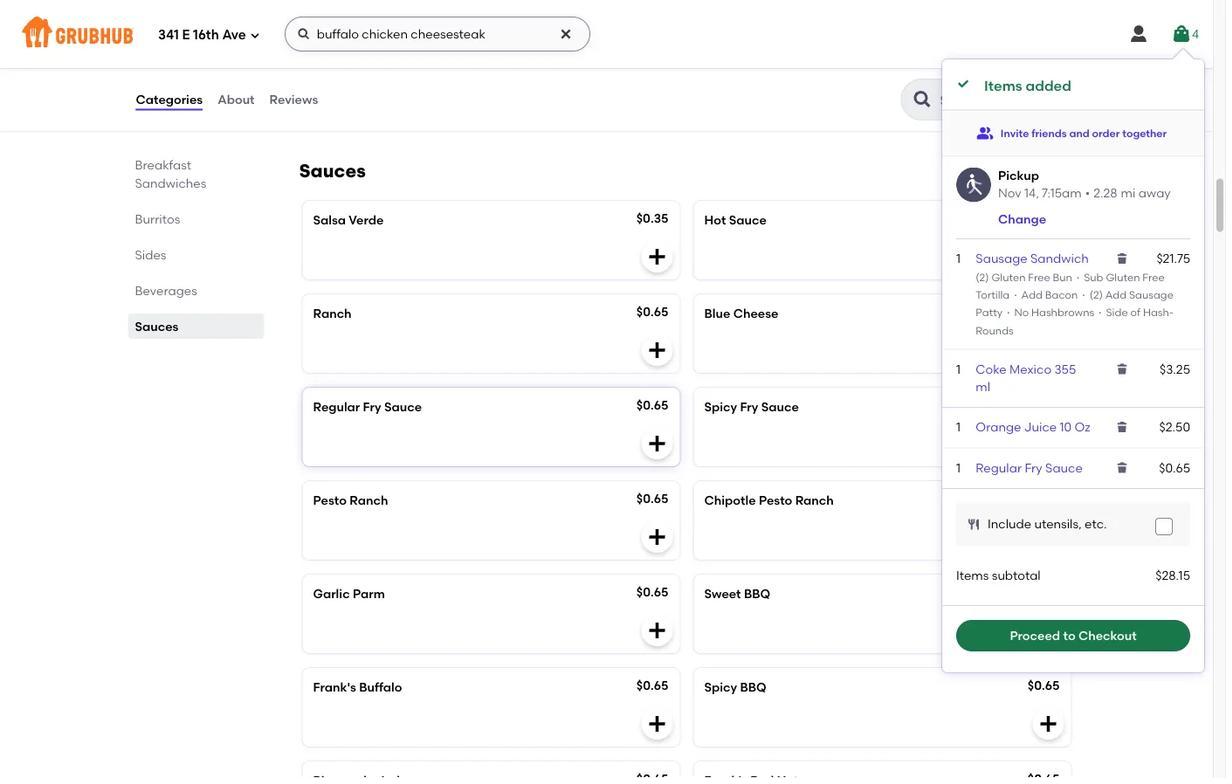 Task type: describe. For each thing, give the bounding box(es) containing it.
1 for regular
[[956, 460, 961, 475]]

blue cheese
[[704, 306, 779, 321]]

change button
[[998, 210, 1047, 228]]

sandwiches
[[135, 176, 206, 190]]

buffalo
[[359, 680, 402, 695]]

salsa
[[313, 213, 346, 228]]

frank's
[[313, 680, 356, 695]]

spicy fry sauce
[[704, 400, 799, 415]]

categories
[[136, 92, 203, 107]]

categories button
[[135, 68, 204, 131]]

0 vertical spatial (
[[976, 271, 980, 283]]

pickup
[[998, 168, 1039, 183]]

include utensils, etc.
[[988, 517, 1107, 532]]

beverages tab
[[135, 281, 257, 300]]

0 vertical spatial sausage
[[976, 251, 1028, 266]]

breakfast
[[135, 157, 191, 172]]

orange juice 10 oz
[[976, 420, 1091, 435]]

nov
[[998, 186, 1022, 201]]

1 horizontal spatial 2
[[1094, 288, 1099, 301]]

coke mexico 355 ml
[[976, 362, 1076, 394]]

sandwich
[[1031, 251, 1089, 266]]

hot sauce
[[704, 213, 767, 228]]

no
[[1014, 306, 1029, 319]]

2 $0.35 from the left
[[1028, 211, 1060, 226]]

sauces inside button
[[299, 160, 366, 182]]

reviews
[[270, 92, 318, 107]]

∙ down ∙ ( 2 )
[[1095, 306, 1106, 319]]

proceed to checkout
[[1010, 628, 1137, 643]]

ave
[[222, 27, 246, 43]]

355
[[1055, 362, 1076, 377]]

Search Toxic Burger search field
[[939, 92, 1072, 108]]

cheese
[[734, 306, 779, 321]]

order
[[1092, 127, 1120, 139]]

0 horizontal spatial fry
[[363, 400, 381, 415]]

and
[[1070, 127, 1090, 139]]

proceed
[[1010, 628, 1061, 643]]

oz for dasani water 20 oz
[[416, 22, 432, 37]]

sub
[[1084, 271, 1104, 283]]

dasani
[[313, 22, 355, 37]]

∙ ( 2 )
[[1078, 288, 1106, 301]]

∙ for 2
[[1081, 288, 1087, 301]]

salsa verde
[[313, 213, 384, 228]]

burritos tab
[[135, 210, 257, 228]]

∙ for hashbrowns
[[1005, 306, 1012, 319]]

add sausage patty
[[976, 288, 1174, 319]]

subtotal
[[992, 568, 1041, 583]]

sausage sandwich link
[[976, 251, 1089, 266]]

coke mexico 355 ml link
[[976, 362, 1076, 394]]

to
[[1063, 628, 1076, 643]]

items subtotal
[[956, 568, 1041, 583]]

include
[[988, 517, 1032, 532]]

oz for orange juice 10 oz
[[1075, 420, 1091, 435]]

side of hash- rounds
[[976, 306, 1174, 337]]

sauces inside tab
[[135, 319, 179, 334]]

added
[[1026, 77, 1072, 94]]

breakfast sandwiches tab
[[135, 155, 257, 192]]

sauce inside items added tooltip
[[1046, 460, 1083, 475]]

20
[[398, 22, 413, 37]]

patty
[[976, 306, 1003, 319]]

341 e 16th ave
[[158, 27, 246, 43]]

1 for orange
[[956, 420, 961, 435]]

341
[[158, 27, 179, 43]]

hashbrowns
[[1032, 306, 1095, 319]]

add inside add sausage patty
[[1106, 288, 1127, 301]]

verde
[[349, 213, 384, 228]]

etc.
[[1085, 517, 1107, 532]]

about button
[[217, 68, 256, 131]]

search icon image
[[912, 89, 933, 110]]

pickup icon image
[[956, 167, 991, 202]]

pickup nov 14, 7:15am • 2.28 mi away
[[998, 168, 1171, 201]]

chipotle
[[704, 493, 756, 508]]

frank's buffalo
[[313, 680, 402, 695]]

utensils,
[[1035, 517, 1082, 532]]

16th
[[193, 27, 219, 43]]

fry inside items added tooltip
[[1025, 460, 1043, 475]]

∙ up ∙ ( 2 )
[[1073, 271, 1084, 283]]

sweet bbq
[[704, 587, 771, 601]]

sub gluten free tortilla
[[976, 271, 1165, 301]]

burritos
[[135, 211, 180, 226]]

2.28
[[1094, 186, 1118, 201]]

sides
[[135, 247, 166, 262]]

∙ add bacon
[[1010, 288, 1078, 301]]

Search for food, convenience, alcohol... search field
[[285, 17, 590, 52]]

of
[[1131, 306, 1141, 319]]

checkout
[[1079, 628, 1137, 643]]

0 horizontal spatial regular fry sauce
[[313, 400, 422, 415]]

gluten inside 'sub gluten free tortilla'
[[1106, 271, 1140, 283]]

1 $0.35 from the left
[[637, 211, 669, 226]]

mexico
[[1010, 362, 1052, 377]]

$21.75
[[1157, 251, 1191, 266]]

•
[[1085, 186, 1090, 201]]

sausage inside add sausage patty
[[1129, 288, 1174, 301]]

pesto ranch
[[313, 493, 388, 508]]

coke
[[976, 362, 1007, 377]]

dasani water 20 oz image
[[549, 11, 680, 124]]

1 vertical spatial )
[[1099, 288, 1103, 301]]

invite
[[1001, 127, 1029, 139]]

$28.15
[[1156, 568, 1191, 583]]

regular fry sauce link
[[976, 460, 1083, 475]]

$3.25
[[1160, 362, 1191, 377]]

1 for coke
[[956, 362, 961, 377]]



Task type: locate. For each thing, give the bounding box(es) containing it.
invite friends and order together
[[1001, 127, 1167, 139]]

add up the side
[[1106, 288, 1127, 301]]

sausage up ( 2 ) gluten free bun
[[976, 251, 1028, 266]]

reviews button
[[269, 68, 319, 131]]

1 vertical spatial sausage
[[1129, 288, 1174, 301]]

0 horizontal spatial sauces
[[135, 319, 179, 334]]

sauces button
[[296, 159, 1078, 183]]

4 button
[[1171, 18, 1199, 50]]

2 horizontal spatial fry
[[1025, 460, 1043, 475]]

1 1 from the top
[[956, 251, 961, 266]]

1 vertical spatial 2
[[1094, 288, 1099, 301]]

1 left regular fry sauce link
[[956, 460, 961, 475]]

sweet bbq button
[[694, 575, 1071, 653]]

1 horizontal spatial add
[[1106, 288, 1127, 301]]

oz right '10'
[[1075, 420, 1091, 435]]

main navigation navigation
[[0, 0, 1213, 68]]

$0.65
[[637, 304, 669, 319], [1028, 304, 1060, 319], [637, 398, 669, 413], [1028, 398, 1060, 413], [1159, 460, 1191, 475], [637, 491, 669, 506], [1028, 491, 1060, 506], [637, 585, 669, 600], [637, 678, 669, 693], [1028, 678, 1060, 693]]

bbq
[[744, 587, 771, 601], [740, 680, 767, 695]]

hot
[[704, 213, 726, 228]]

1 horizontal spatial regular fry sauce
[[976, 460, 1083, 475]]

0 vertical spatial items
[[984, 77, 1023, 94]]

0 vertical spatial oz
[[416, 22, 432, 37]]

1 horizontal spatial pesto
[[759, 493, 793, 508]]

chipotle pesto ranch
[[704, 493, 834, 508]]

∙ for bacon
[[1013, 288, 1019, 301]]

ml
[[976, 379, 991, 394]]

free up ∙ add bacon
[[1028, 271, 1051, 283]]

sausage sandwich
[[976, 251, 1089, 266]]

0 horizontal spatial sausage
[[976, 251, 1028, 266]]

2 add from the left
[[1106, 288, 1127, 301]]

proceed to checkout button
[[956, 620, 1191, 652]]

1 vertical spatial bbq
[[740, 680, 767, 695]]

sausage up 'hash-'
[[1129, 288, 1174, 301]]

1 left orange
[[956, 420, 961, 435]]

∙ down sub
[[1081, 288, 1087, 301]]

rounds
[[976, 324, 1014, 337]]

1 horizontal spatial gluten
[[1106, 271, 1140, 283]]

0 vertical spatial bbq
[[744, 587, 771, 601]]

2 1 from the top
[[956, 362, 961, 377]]

regular fry sauce inside items added tooltip
[[976, 460, 1083, 475]]

( up tortilla
[[976, 271, 980, 283]]

3 1 from the top
[[956, 420, 961, 435]]

spicy for spicy fry sauce
[[704, 400, 737, 415]]

4
[[1192, 27, 1199, 41]]

free down $21.75
[[1143, 271, 1165, 283]]

0 vertical spatial regular fry sauce
[[313, 400, 422, 415]]

invite friends and order together button
[[976, 118, 1167, 149]]

1 spicy from the top
[[704, 400, 737, 415]]

) down sub
[[1099, 288, 1103, 301]]

sauces tab
[[135, 317, 257, 335]]

0 horizontal spatial oz
[[416, 22, 432, 37]]

1 horizontal spatial regular
[[976, 460, 1022, 475]]

1 horizontal spatial )
[[1099, 288, 1103, 301]]

1 left coke
[[956, 362, 961, 377]]

water
[[358, 22, 395, 37]]

14,
[[1025, 186, 1039, 201]]

1 horizontal spatial oz
[[1075, 420, 1091, 435]]

$0.35 down 14,
[[1028, 211, 1060, 226]]

2 spicy from the top
[[704, 680, 737, 695]]

0 horizontal spatial )
[[986, 271, 989, 283]]

sauces down beverages
[[135, 319, 179, 334]]

garlic parm
[[313, 587, 385, 601]]

parm
[[353, 587, 385, 601]]

hash-
[[1143, 306, 1174, 319]]

1 vertical spatial spicy
[[704, 680, 737, 695]]

spicy for spicy bbq
[[704, 680, 737, 695]]

0 vertical spatial sauces
[[299, 160, 366, 182]]

$0.65 inside items added tooltip
[[1159, 460, 1191, 475]]

away
[[1139, 186, 1171, 201]]

breakfast sandwiches
[[135, 157, 206, 190]]

oz inside button
[[416, 22, 432, 37]]

items left added
[[984, 77, 1023, 94]]

svg image
[[297, 27, 311, 41], [250, 30, 260, 41], [1038, 246, 1059, 267], [1116, 252, 1130, 266], [647, 340, 668, 361], [1038, 340, 1059, 361], [1116, 362, 1130, 376], [1116, 420, 1130, 434], [647, 433, 668, 454], [1038, 433, 1059, 454], [967, 517, 981, 531], [1038, 620, 1059, 641]]

ranch
[[313, 306, 352, 321], [350, 493, 388, 508], [795, 493, 834, 508]]

tortilla
[[976, 288, 1010, 301]]

0 horizontal spatial free
[[1028, 271, 1051, 283]]

sauce
[[729, 213, 767, 228], [384, 400, 422, 415], [761, 400, 799, 415], [1046, 460, 1083, 475]]

bbq for sweet bbq
[[744, 587, 771, 601]]

0 horizontal spatial 2
[[980, 271, 986, 283]]

1 add from the left
[[1022, 288, 1043, 301]]

1
[[956, 251, 961, 266], [956, 362, 961, 377], [956, 420, 961, 435], [956, 460, 961, 475]]

1 horizontal spatial free
[[1143, 271, 1165, 283]]

items left subtotal
[[956, 568, 989, 583]]

1 vertical spatial oz
[[1075, 420, 1091, 435]]

( down sub
[[1090, 288, 1094, 301]]

orange juice 10 oz link
[[976, 420, 1091, 435]]

items added tooltip
[[943, 49, 1205, 673]]

1 for sausage
[[956, 251, 961, 266]]

0 vertical spatial 2
[[980, 271, 986, 283]]

mi
[[1121, 186, 1136, 201]]

oz
[[416, 22, 432, 37], [1075, 420, 1091, 435]]

orange
[[976, 420, 1022, 435]]

∙ up no
[[1013, 288, 1019, 301]]

1 horizontal spatial sausage
[[1129, 288, 1174, 301]]

1 horizontal spatial (
[[1090, 288, 1094, 301]]

0 vertical spatial regular
[[313, 400, 360, 415]]

4 1 from the top
[[956, 460, 961, 475]]

1 horizontal spatial fry
[[740, 400, 759, 415]]

beverages
[[135, 283, 197, 298]]

gluten up tortilla
[[992, 271, 1026, 283]]

add down ( 2 ) gluten free bun
[[1022, 288, 1043, 301]]

dasani water 20 oz
[[313, 22, 432, 37]]

sausage
[[976, 251, 1028, 266], [1129, 288, 1174, 301]]

juice
[[1024, 420, 1057, 435]]

bbq for spicy bbq
[[740, 680, 767, 695]]

$0.35
[[637, 211, 669, 226], [1028, 211, 1060, 226]]

oz right 20
[[416, 22, 432, 37]]

2 gluten from the left
[[1106, 271, 1140, 283]]

blue
[[704, 306, 731, 321]]

1 vertical spatial regular
[[976, 460, 1022, 475]]

0 horizontal spatial regular
[[313, 400, 360, 415]]

2 pesto from the left
[[759, 493, 793, 508]]

1 free from the left
[[1028, 271, 1051, 283]]

0 horizontal spatial add
[[1022, 288, 1043, 301]]

1 gluten from the left
[[992, 271, 1026, 283]]

0 vertical spatial )
[[986, 271, 989, 283]]

2 down sub
[[1094, 288, 1099, 301]]

gluten right sub
[[1106, 271, 1140, 283]]

bacon
[[1045, 288, 1078, 301]]

1 horizontal spatial $0.35
[[1028, 211, 1060, 226]]

1 horizontal spatial sauces
[[299, 160, 366, 182]]

7:15am
[[1042, 186, 1082, 201]]

items added
[[984, 77, 1072, 94]]

∙ left no
[[1005, 306, 1012, 319]]

add
[[1022, 288, 1043, 301], [1106, 288, 1127, 301]]

svg image
[[1128, 24, 1149, 45], [1171, 24, 1192, 45], [559, 27, 573, 41], [956, 77, 970, 91], [647, 246, 668, 267], [1116, 461, 1130, 475], [1159, 521, 1170, 532], [647, 527, 668, 548], [1038, 527, 1059, 548], [647, 620, 668, 641], [647, 714, 668, 735], [1038, 714, 1059, 735]]

spicy
[[704, 400, 737, 415], [704, 680, 737, 695]]

∙
[[1073, 271, 1084, 283], [1013, 288, 1019, 301], [1081, 288, 1087, 301], [1005, 306, 1012, 319], [1095, 306, 1106, 319]]

2
[[980, 271, 986, 283], [1094, 288, 1099, 301]]

sauces up the salsa
[[299, 160, 366, 182]]

1 vertical spatial items
[[956, 568, 989, 583]]

regular fry sauce
[[313, 400, 422, 415], [976, 460, 1083, 475]]

gluten
[[992, 271, 1026, 283], [1106, 271, 1140, 283]]

e
[[182, 27, 190, 43]]

∙ no hashbrowns
[[1003, 306, 1095, 319]]

items for items added
[[984, 77, 1023, 94]]

(
[[976, 271, 980, 283], [1090, 288, 1094, 301]]

$2.50
[[1160, 420, 1191, 435]]

1 vertical spatial regular fry sauce
[[976, 460, 1083, 475]]

$0.35 down sauces button
[[637, 211, 669, 226]]

)
[[986, 271, 989, 283], [1099, 288, 1103, 301]]

1 left "sausage sandwich" link
[[956, 251, 961, 266]]

0 vertical spatial spicy
[[704, 400, 737, 415]]

change
[[998, 212, 1047, 227]]

bbq inside 'button'
[[744, 587, 771, 601]]

sides tab
[[135, 245, 257, 264]]

1 vertical spatial (
[[1090, 288, 1094, 301]]

1 vertical spatial sauces
[[135, 319, 179, 334]]

free inside 'sub gluten free tortilla'
[[1143, 271, 1165, 283]]

bun
[[1053, 271, 1073, 283]]

regular inside items added tooltip
[[976, 460, 1022, 475]]

1 pesto from the left
[[313, 493, 347, 508]]

) up tortilla
[[986, 271, 989, 283]]

together
[[1123, 127, 1167, 139]]

spicy bbq
[[704, 680, 767, 695]]

2 up tortilla
[[980, 271, 986, 283]]

free
[[1028, 271, 1051, 283], [1143, 271, 1165, 283]]

0 horizontal spatial $0.35
[[637, 211, 669, 226]]

sweet
[[704, 587, 741, 601]]

items for items subtotal
[[956, 568, 989, 583]]

items
[[984, 77, 1023, 94], [956, 568, 989, 583]]

friends
[[1032, 127, 1067, 139]]

( 2 ) gluten free bun
[[976, 271, 1073, 283]]

oz inside items added tooltip
[[1075, 420, 1091, 435]]

sauces
[[299, 160, 366, 182], [135, 319, 179, 334]]

people icon image
[[976, 125, 994, 142]]

regular
[[313, 400, 360, 415], [976, 460, 1022, 475]]

fry
[[363, 400, 381, 415], [740, 400, 759, 415], [1025, 460, 1043, 475]]

svg image inside 4 button
[[1171, 24, 1192, 45]]

2 free from the left
[[1143, 271, 1165, 283]]

0 horizontal spatial pesto
[[313, 493, 347, 508]]

0 horizontal spatial (
[[976, 271, 980, 283]]

side
[[1106, 306, 1128, 319]]

dasani water 20 oz button
[[303, 11, 680, 124]]

0 horizontal spatial gluten
[[992, 271, 1026, 283]]



Task type: vqa. For each thing, say whether or not it's contained in the screenshot.
//
no



